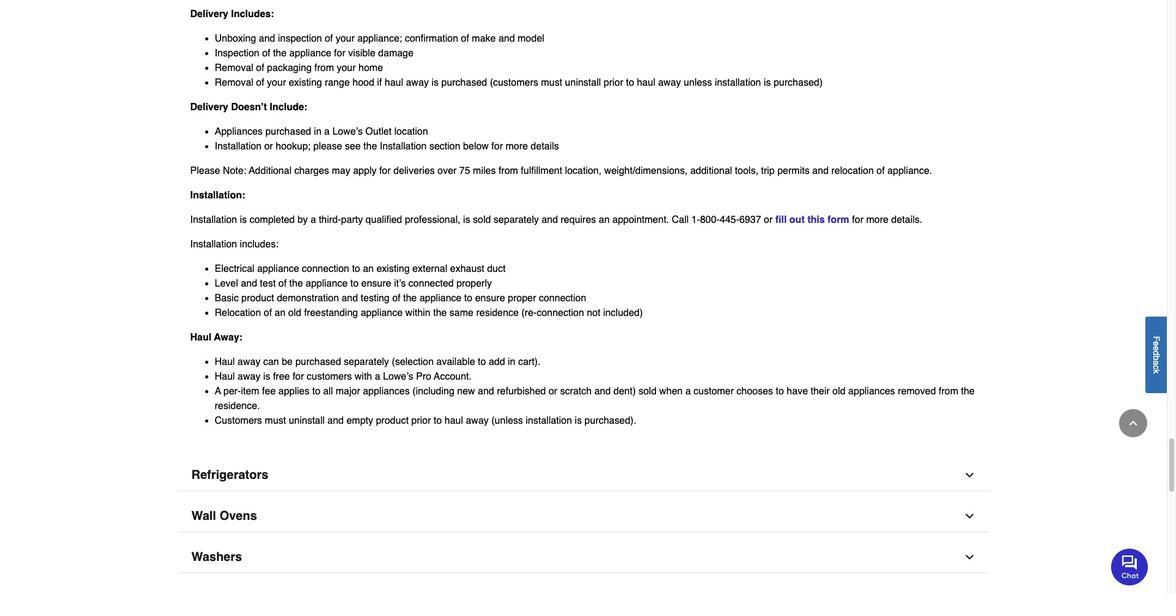 Task type: locate. For each thing, give the bounding box(es) containing it.
the up the demonstration
[[289, 278, 303, 290]]

0 vertical spatial purchased
[[265, 126, 311, 138]]

details.
[[892, 215, 923, 226]]

k
[[1152, 369, 1162, 374]]

permits
[[778, 166, 810, 177]]

1 vertical spatial more
[[867, 215, 889, 226]]

in right add
[[508, 357, 516, 368]]

1 vertical spatial chevron down image
[[964, 552, 976, 564]]

a up the k
[[1152, 360, 1162, 365]]

home
[[359, 63, 383, 74]]

must inside unboxing and inspection of your appliance; confirmation of make and model inspection of the appliance for visible damage removal of packaging from your home removal of your existing range hood if haul away is purchased (customers must uninstall prior to haul away unless installation is purchased)
[[541, 77, 562, 89]]

chevron down image down chevron down image
[[964, 552, 976, 564]]

completed
[[250, 215, 295, 226]]

1 vertical spatial removal
[[215, 77, 253, 89]]

2 horizontal spatial or
[[764, 215, 773, 226]]

please note: additional charges may apply for deliveries over 75 miles from fulfillment location, weight/dimensions, additional tools, trip permits and relocation of appliance.
[[190, 166, 933, 177]]

0 vertical spatial must
[[541, 77, 562, 89]]

appliances left removed
[[849, 386, 896, 397]]

make
[[472, 33, 496, 44]]

your up range
[[337, 63, 356, 74]]

chevron down image
[[964, 470, 976, 482], [964, 552, 976, 564]]

their
[[811, 386, 830, 397]]

1 horizontal spatial ensure
[[475, 293, 505, 304]]

0 horizontal spatial product
[[241, 293, 274, 304]]

ensure up residence
[[475, 293, 505, 304]]

doesn't
[[231, 102, 267, 113]]

appliance down connected
[[420, 293, 462, 304]]

sold right dent)
[[639, 386, 657, 397]]

more left details.
[[867, 215, 889, 226]]

and left empty
[[328, 416, 344, 427]]

appliance up test at the left
[[257, 264, 299, 275]]

outlet
[[366, 126, 392, 138]]

0 horizontal spatial appliances
[[363, 386, 410, 397]]

connection up the demonstration
[[302, 264, 349, 275]]

or left fill
[[764, 215, 773, 226]]

away left can on the left
[[238, 357, 261, 368]]

unboxing
[[215, 33, 256, 44]]

or inside haul away can be purchased separately (selection available to add in cart). haul away is free for customers with a lowe's pro account. a per-item fee applies to all major appliances (including new and refurbished or scratch and dent) sold when a customer chooses to have their old appliances removed from the residence. customers must uninstall and empty product prior to haul away (unless installation is purchased).
[[549, 386, 558, 397]]

the inside unboxing and inspection of your appliance; confirmation of make and model inspection of the appliance for visible damage removal of packaging from your home removal of your existing range hood if haul away is purchased (customers must uninstall prior to haul away unless installation is purchased)
[[273, 48, 287, 59]]

1 horizontal spatial lowe's
[[383, 372, 414, 383]]

refrigerators
[[192, 468, 268, 483]]

for inside unboxing and inspection of your appliance; confirmation of make and model inspection of the appliance for visible damage removal of packaging from your home removal of your existing range hood if haul away is purchased (customers must uninstall prior to haul away unless installation is purchased)
[[334, 48, 346, 59]]

1 vertical spatial delivery
[[190, 102, 228, 113]]

electrical
[[215, 264, 255, 275]]

0 vertical spatial old
[[288, 308, 301, 319]]

2 vertical spatial or
[[549, 386, 558, 397]]

for inside haul away can be purchased separately (selection available to add in cart). haul away is free for customers with a lowe's pro account. a per-item fee applies to all major appliances (including new and refurbished or scratch and dent) sold when a customer chooses to have their old appliances removed from the residence. customers must uninstall and empty product prior to haul away (unless installation is purchased).
[[293, 372, 304, 383]]

installation
[[215, 141, 262, 152], [380, 141, 427, 152], [190, 215, 237, 226], [190, 239, 237, 250]]

installation
[[715, 77, 761, 89], [526, 416, 572, 427]]

1 horizontal spatial installation
[[715, 77, 761, 89]]

1 horizontal spatial an
[[363, 264, 374, 275]]

pro
[[416, 372, 432, 383]]

installation right unless
[[715, 77, 761, 89]]

0 vertical spatial more
[[506, 141, 528, 152]]

1 delivery from the top
[[190, 9, 228, 20]]

2 delivery from the top
[[190, 102, 228, 113]]

of up packaging
[[262, 48, 270, 59]]

1 vertical spatial purchased
[[295, 357, 341, 368]]

product right empty
[[376, 416, 409, 427]]

away down damage
[[406, 77, 429, 89]]

1 vertical spatial in
[[508, 357, 516, 368]]

2 vertical spatial from
[[939, 386, 959, 397]]

2 horizontal spatial haul
[[637, 77, 656, 89]]

0 vertical spatial sold
[[473, 215, 491, 226]]

more left details
[[506, 141, 528, 152]]

1 horizontal spatial haul
[[445, 416, 463, 427]]

connection right proper
[[539, 293, 587, 304]]

and right new
[[478, 386, 494, 397]]

the up within
[[403, 293, 417, 304]]

is down confirmation
[[432, 77, 439, 89]]

prior
[[604, 77, 624, 89], [412, 416, 431, 427]]

2 e from the top
[[1152, 346, 1162, 351]]

0 horizontal spatial separately
[[344, 357, 389, 368]]

e up d
[[1152, 341, 1162, 346]]

residence.
[[215, 401, 260, 412]]

1 horizontal spatial product
[[376, 416, 409, 427]]

the
[[273, 48, 287, 59], [364, 141, 377, 152], [289, 278, 303, 290], [403, 293, 417, 304], [433, 308, 447, 319], [961, 386, 975, 397]]

to inside unboxing and inspection of your appliance; confirmation of make and model inspection of the appliance for visible damage removal of packaging from your home removal of your existing range hood if haul away is purchased (customers must uninstall prior to haul away unless installation is purchased)
[[626, 77, 634, 89]]

your up visible
[[336, 33, 355, 44]]

available
[[437, 357, 475, 368]]

and left dent)
[[595, 386, 611, 397]]

1 horizontal spatial from
[[499, 166, 518, 177]]

the left same
[[433, 308, 447, 319]]

installation includes:
[[190, 239, 279, 250]]

c
[[1152, 365, 1162, 369]]

1 appliances from the left
[[363, 386, 410, 397]]

can
[[263, 357, 279, 368]]

haul inside haul away can be purchased separately (selection available to add in cart). haul away is free for customers with a lowe's pro account. a per-item fee applies to all major appliances (including new and refurbished or scratch and dent) sold when a customer chooses to have their old appliances removed from the residence. customers must uninstall and empty product prior to haul away (unless installation is purchased).
[[445, 416, 463, 427]]

0 horizontal spatial lowe's
[[333, 126, 363, 138]]

d
[[1152, 351, 1162, 356]]

separately up duct
[[494, 215, 539, 226]]

1 vertical spatial your
[[337, 63, 356, 74]]

must down fee
[[265, 416, 286, 427]]

must inside haul away can be purchased separately (selection available to add in cart). haul away is free for customers with a lowe's pro account. a per-item fee applies to all major appliances (including new and refurbished or scratch and dent) sold when a customer chooses to have their old appliances removed from the residence. customers must uninstall and empty product prior to haul away (unless installation is purchased).
[[265, 416, 286, 427]]

1 vertical spatial from
[[499, 166, 518, 177]]

cart).
[[518, 357, 541, 368]]

0 horizontal spatial more
[[506, 141, 528, 152]]

2 chevron down image from the top
[[964, 552, 976, 564]]

lowe's up 'see'
[[333, 126, 363, 138]]

0 vertical spatial prior
[[604, 77, 624, 89]]

product inside haul away can be purchased separately (selection available to add in cart). haul away is free for customers with a lowe's pro account. a per-item fee applies to all major appliances (including new and refurbished or scratch and dent) sold when a customer chooses to have their old appliances removed from the residence. customers must uninstall and empty product prior to haul away (unless installation is purchased).
[[376, 416, 409, 427]]

0 horizontal spatial prior
[[412, 416, 431, 427]]

the right removed
[[961, 386, 975, 397]]

appliance down inspection at the left top of page
[[289, 48, 331, 59]]

0 horizontal spatial installation
[[526, 416, 572, 427]]

sold down miles
[[473, 215, 491, 226]]

charges
[[294, 166, 329, 177]]

0 vertical spatial chevron down image
[[964, 470, 976, 482]]

of
[[325, 33, 333, 44], [461, 33, 469, 44], [262, 48, 270, 59], [256, 63, 264, 74], [256, 77, 264, 89], [877, 166, 885, 177], [279, 278, 287, 290], [392, 293, 401, 304], [264, 308, 272, 319]]

hookup;
[[276, 141, 311, 152]]

0 vertical spatial your
[[336, 33, 355, 44]]

0 horizontal spatial ensure
[[361, 278, 391, 290]]

major
[[336, 386, 360, 397]]

a right when
[[686, 386, 691, 397]]

0 vertical spatial uninstall
[[565, 77, 601, 89]]

connection left the not
[[537, 308, 584, 319]]

free
[[273, 372, 290, 383]]

0 vertical spatial installation
[[715, 77, 761, 89]]

existing down packaging
[[289, 77, 322, 89]]

2 appliances from the left
[[849, 386, 896, 397]]

sold inside haul away can be purchased separately (selection available to add in cart). haul away is free for customers with a lowe's pro account. a per-item fee applies to all major appliances (including new and refurbished or scratch and dent) sold when a customer chooses to have their old appliances removed from the residence. customers must uninstall and empty product prior to haul away (unless installation is purchased).
[[639, 386, 657, 397]]

1 vertical spatial old
[[833, 386, 846, 397]]

from right miles
[[499, 166, 518, 177]]

for right "below"
[[492, 141, 503, 152]]

1 horizontal spatial must
[[541, 77, 562, 89]]

purchased (customers
[[442, 77, 539, 89]]

or left the hookup; at the top left of page
[[264, 141, 273, 152]]

form
[[828, 215, 850, 226]]

old
[[288, 308, 301, 319], [833, 386, 846, 397]]

delivery
[[190, 9, 228, 20], [190, 102, 228, 113]]

an down the demonstration
[[275, 308, 286, 319]]

haul down away:
[[215, 357, 235, 368]]

delivery up unboxing
[[190, 9, 228, 20]]

removal
[[215, 63, 253, 74], [215, 77, 253, 89]]

existing
[[289, 77, 322, 89], [377, 264, 410, 275]]

purchased inside appliances purchased in a lowe's outlet location installation or hookup; please see the installation section below for more details
[[265, 126, 311, 138]]

installation:
[[190, 190, 245, 201]]

test
[[260, 278, 276, 290]]

ensure
[[361, 278, 391, 290], [475, 293, 505, 304]]

away
[[406, 77, 429, 89], [658, 77, 681, 89], [238, 357, 261, 368], [238, 372, 261, 383], [466, 416, 489, 427]]

same
[[450, 308, 474, 319]]

0 horizontal spatial uninstall
[[289, 416, 325, 427]]

sold
[[473, 215, 491, 226], [639, 386, 657, 397]]

2 removal from the top
[[215, 77, 253, 89]]

a inside f e e d b a c k button
[[1152, 360, 1162, 365]]

the inside appliances purchased in a lowe's outlet location installation or hookup; please see the installation section below for more details
[[364, 141, 377, 152]]

in up please
[[314, 126, 322, 138]]

visible
[[348, 48, 376, 59]]

prior inside haul away can be purchased separately (selection available to add in cart). haul away is free for customers with a lowe's pro account. a per-item fee applies to all major appliances (including new and refurbished or scratch and dent) sold when a customer chooses to have their old appliances removed from the residence. customers must uninstall and empty product prior to haul away (unless installation is purchased).
[[412, 416, 431, 427]]

chevron down image
[[964, 511, 976, 523]]

1 horizontal spatial appliances
[[849, 386, 896, 397]]

0 vertical spatial lowe's
[[333, 126, 363, 138]]

0 horizontal spatial or
[[264, 141, 273, 152]]

0 horizontal spatial old
[[288, 308, 301, 319]]

1 vertical spatial must
[[265, 416, 286, 427]]

0 vertical spatial from
[[315, 63, 334, 74]]

customers
[[215, 416, 262, 427]]

or left scratch
[[549, 386, 558, 397]]

1 removal from the top
[[215, 63, 253, 74]]

1 vertical spatial uninstall
[[289, 416, 325, 427]]

scratch
[[560, 386, 592, 397]]

electrical appliance connection to an existing external exhaust duct level and test of the appliance to ensure it's connected properly basic product demonstration and testing of the appliance to ensure proper connection relocation of an old freestanding appliance within the same residence (re-connection not included)
[[215, 264, 643, 319]]

old down the demonstration
[[288, 308, 301, 319]]

1 vertical spatial an
[[363, 264, 374, 275]]

away left (unless
[[466, 416, 489, 427]]

2 vertical spatial an
[[275, 308, 286, 319]]

0 vertical spatial ensure
[[361, 278, 391, 290]]

2 horizontal spatial from
[[939, 386, 959, 397]]

0 horizontal spatial an
[[275, 308, 286, 319]]

0 horizontal spatial must
[[265, 416, 286, 427]]

with
[[355, 372, 372, 383]]

customer
[[694, 386, 734, 397]]

and right permits
[[813, 166, 829, 177]]

an up testing
[[363, 264, 374, 275]]

model
[[518, 33, 545, 44]]

f
[[1152, 336, 1162, 341]]

the up packaging
[[273, 48, 287, 59]]

prior inside unboxing and inspection of your appliance; confirmation of make and model inspection of the appliance for visible damage removal of packaging from your home removal of your existing range hood if haul away is purchased (customers must uninstall prior to haul away unless installation is purchased)
[[604, 77, 624, 89]]

0 vertical spatial connection
[[302, 264, 349, 275]]

from up range
[[315, 63, 334, 74]]

lowe's down the (selection on the left of page
[[383, 372, 414, 383]]

2 vertical spatial haul
[[215, 372, 235, 383]]

delivery for delivery includes:
[[190, 9, 228, 20]]

uninstall
[[565, 77, 601, 89], [289, 416, 325, 427]]

the down outlet
[[364, 141, 377, 152]]

haul left unless
[[637, 77, 656, 89]]

1 horizontal spatial old
[[833, 386, 846, 397]]

0 vertical spatial delivery
[[190, 9, 228, 20]]

is right professional,
[[463, 215, 470, 226]]

0 vertical spatial in
[[314, 126, 322, 138]]

professional,
[[405, 215, 461, 226]]

1 horizontal spatial prior
[[604, 77, 624, 89]]

ensure up testing
[[361, 278, 391, 290]]

0 vertical spatial an
[[599, 215, 610, 226]]

existing up it's
[[377, 264, 410, 275]]

or inside appliances purchased in a lowe's outlet location installation or hookup; please see the installation section below for more details
[[264, 141, 273, 152]]

1 horizontal spatial uninstall
[[565, 77, 601, 89]]

purchased inside haul away can be purchased separately (selection available to add in cart). haul away is free for customers with a lowe's pro account. a per-item fee applies to all major appliances (including new and refurbished or scratch and dent) sold when a customer chooses to have their old appliances removed from the residence. customers must uninstall and empty product prior to haul away (unless installation is purchased).
[[295, 357, 341, 368]]

1 vertical spatial existing
[[377, 264, 410, 275]]

e up b
[[1152, 346, 1162, 351]]

1 horizontal spatial existing
[[377, 264, 410, 275]]

chevron down image inside washers button
[[964, 552, 976, 564]]

2 horizontal spatial an
[[599, 215, 610, 226]]

1 horizontal spatial more
[[867, 215, 889, 226]]

e
[[1152, 341, 1162, 346], [1152, 346, 1162, 351]]

must
[[541, 77, 562, 89], [265, 416, 286, 427]]

in inside haul away can be purchased separately (selection available to add in cart). haul away is free for customers with a lowe's pro account. a per-item fee applies to all major appliances (including new and refurbished or scratch and dent) sold when a customer chooses to have their old appliances removed from the residence. customers must uninstall and empty product prior to haul away (unless installation is purchased).
[[508, 357, 516, 368]]

appointment.
[[613, 215, 669, 226]]

0 vertical spatial separately
[[494, 215, 539, 226]]

1 vertical spatial sold
[[639, 386, 657, 397]]

removal up delivery doesn't include:
[[215, 77, 253, 89]]

not
[[587, 308, 601, 319]]

1 horizontal spatial sold
[[639, 386, 657, 397]]

old right their
[[833, 386, 846, 397]]

an right requires
[[599, 215, 610, 226]]

1 vertical spatial lowe's
[[383, 372, 414, 383]]

1 horizontal spatial in
[[508, 357, 516, 368]]

for up applies
[[293, 372, 304, 383]]

basic
[[215, 293, 239, 304]]

separately up with
[[344, 357, 389, 368]]

washers
[[192, 551, 242, 565]]

haul up a
[[215, 372, 235, 383]]

1 vertical spatial prior
[[412, 416, 431, 427]]

haul down new
[[445, 416, 463, 427]]

away left unless
[[658, 77, 681, 89]]

old inside electrical appliance connection to an existing external exhaust duct level and test of the appliance to ensure it's connected properly basic product demonstration and testing of the appliance to ensure proper connection relocation of an old freestanding appliance within the same residence (re-connection not included)
[[288, 308, 301, 319]]

purchased up the hookup; at the top left of page
[[265, 126, 311, 138]]

0 vertical spatial or
[[264, 141, 273, 152]]

lowe's inside appliances purchased in a lowe's outlet location installation or hookup; please see the installation section below for more details
[[333, 126, 363, 138]]

0 horizontal spatial in
[[314, 126, 322, 138]]

delivery up appliances
[[190, 102, 228, 113]]

0 vertical spatial product
[[241, 293, 274, 304]]

it's
[[394, 278, 406, 290]]

2 vertical spatial your
[[267, 77, 286, 89]]

installation inside haul away can be purchased separately (selection available to add in cart). haul away is free for customers with a lowe's pro account. a per-item fee applies to all major appliances (including new and refurbished or scratch and dent) sold when a customer chooses to have their old appliances removed from the residence. customers must uninstall and empty product prior to haul away (unless installation is purchased).
[[526, 416, 572, 427]]

account.
[[434, 372, 472, 383]]

a up please
[[324, 126, 330, 138]]

0 vertical spatial existing
[[289, 77, 322, 89]]

0 vertical spatial haul
[[190, 332, 212, 343]]

1 vertical spatial installation
[[526, 416, 572, 427]]

chevron down image inside refrigerators button
[[964, 470, 976, 482]]

for inside appliances purchased in a lowe's outlet location installation or hookup; please see the installation section below for more details
[[492, 141, 503, 152]]

product down test at the left
[[241, 293, 274, 304]]

purchased).
[[585, 416, 637, 427]]

your down packaging
[[267, 77, 286, 89]]

separately
[[494, 215, 539, 226], [344, 357, 389, 368]]

empty
[[347, 416, 373, 427]]

away:
[[214, 332, 243, 343]]

1 vertical spatial haul
[[215, 357, 235, 368]]

testing
[[361, 293, 390, 304]]

0 horizontal spatial from
[[315, 63, 334, 74]]

in
[[314, 126, 322, 138], [508, 357, 516, 368]]

0 vertical spatial removal
[[215, 63, 253, 74]]

1 chevron down image from the top
[[964, 470, 976, 482]]

haul right if
[[385, 77, 403, 89]]

away up item
[[238, 372, 261, 383]]

1 vertical spatial product
[[376, 416, 409, 427]]

b
[[1152, 356, 1162, 360]]

confirmation
[[405, 33, 458, 44]]

purchased up the customers
[[295, 357, 341, 368]]

haul
[[385, 77, 403, 89], [637, 77, 656, 89], [445, 416, 463, 427]]

must down model
[[541, 77, 562, 89]]

be
[[282, 357, 293, 368]]

chevron down image up chevron down image
[[964, 470, 976, 482]]

appliance.
[[888, 166, 933, 177]]

1 vertical spatial separately
[[344, 357, 389, 368]]

1 horizontal spatial or
[[549, 386, 558, 397]]

0 horizontal spatial existing
[[289, 77, 322, 89]]

applies
[[279, 386, 310, 397]]

wall ovens button
[[178, 502, 989, 533]]



Task type: describe. For each thing, give the bounding box(es) containing it.
weight/dimensions,
[[604, 166, 688, 177]]

and left test at the left
[[241, 278, 257, 290]]

when
[[660, 386, 683, 397]]

details
[[531, 141, 559, 152]]

level
[[215, 278, 238, 290]]

and up freestanding
[[342, 293, 358, 304]]

(including
[[413, 386, 455, 397]]

and down 'includes:'
[[259, 33, 275, 44]]

within
[[406, 308, 431, 319]]

please
[[190, 166, 220, 177]]

(unless
[[492, 416, 523, 427]]

2 vertical spatial connection
[[537, 308, 584, 319]]

of down it's
[[392, 293, 401, 304]]

ovens
[[220, 510, 257, 524]]

of down test at the left
[[264, 308, 272, 319]]

1 e from the top
[[1152, 341, 1162, 346]]

1 vertical spatial connection
[[539, 293, 587, 304]]

a
[[215, 386, 221, 397]]

appliances purchased in a lowe's outlet location installation or hookup; please see the installation section below for more details
[[215, 126, 559, 152]]

for right form
[[852, 215, 864, 226]]

wall ovens
[[192, 510, 257, 524]]

0 horizontal spatial haul
[[385, 77, 403, 89]]

exhaust
[[450, 264, 485, 275]]

fee
[[262, 386, 276, 397]]

the inside haul away can be purchased separately (selection available to add in cart). haul away is free for customers with a lowe's pro account. a per-item fee applies to all major appliances (including new and refurbished or scratch and dent) sold when a customer chooses to have their old appliances removed from the residence. customers must uninstall and empty product prior to haul away (unless installation is purchased).
[[961, 386, 975, 397]]

is down scratch
[[575, 416, 582, 427]]

1 vertical spatial or
[[764, 215, 773, 226]]

refrigerators button
[[178, 460, 989, 492]]

per-
[[224, 386, 241, 397]]

dent)
[[614, 386, 636, 397]]

haul away can be purchased separately (selection available to add in cart). haul away is free for customers with a lowe's pro account. a per-item fee applies to all major appliances (including new and refurbished or scratch and dent) sold when a customer chooses to have their old appliances removed from the residence. customers must uninstall and empty product prior to haul away (unless installation is purchased).
[[215, 357, 975, 427]]

fill out this form link
[[776, 215, 850, 226]]

chevron down image for washers
[[964, 552, 976, 564]]

section
[[430, 141, 461, 152]]

800-
[[700, 215, 720, 226]]

from inside unboxing and inspection of your appliance; confirmation of make and model inspection of the appliance for visible damage removal of packaging from your home removal of your existing range hood if haul away is purchased (customers must uninstall prior to haul away unless installation is purchased)
[[315, 63, 334, 74]]

installation inside unboxing and inspection of your appliance; confirmation of make and model inspection of the appliance for visible damage removal of packaging from your home removal of your existing range hood if haul away is purchased (customers must uninstall prior to haul away unless installation is purchased)
[[715, 77, 761, 89]]

installation down installation:
[[190, 215, 237, 226]]

hood
[[353, 77, 374, 89]]

existing inside unboxing and inspection of your appliance; confirmation of make and model inspection of the appliance for visible damage removal of packaging from your home removal of your existing range hood if haul away is purchased (customers must uninstall prior to haul away unless installation is purchased)
[[289, 77, 322, 89]]

is left 'purchased)'
[[764, 77, 771, 89]]

from inside haul away can be purchased separately (selection available to add in cart). haul away is free for customers with a lowe's pro account. a per-item fee applies to all major appliances (including new and refurbished or scratch and dent) sold when a customer chooses to have their old appliances removed from the residence. customers must uninstall and empty product prior to haul away (unless installation is purchased).
[[939, 386, 959, 397]]

existing inside electrical appliance connection to an existing external exhaust duct level and test of the appliance to ensure it's connected properly basic product demonstration and testing of the appliance to ensure proper connection relocation of an old freestanding appliance within the same residence (re-connection not included)
[[377, 264, 410, 275]]

includes:
[[240, 239, 279, 250]]

installation up electrical
[[190, 239, 237, 250]]

if
[[377, 77, 382, 89]]

for right 'apply'
[[379, 166, 391, 177]]

in inside appliances purchased in a lowe's outlet location installation or hookup; please see the installation section below for more details
[[314, 126, 322, 138]]

new
[[457, 386, 475, 397]]

product inside electrical appliance connection to an existing external exhaust duct level and test of the appliance to ensure it's connected properly basic product demonstration and testing of the appliance to ensure proper connection relocation of an old freestanding appliance within the same residence (re-connection not included)
[[241, 293, 274, 304]]

inspection
[[278, 33, 322, 44]]

unless
[[684, 77, 712, 89]]

and right make on the top left of page
[[499, 33, 515, 44]]

additional
[[691, 166, 733, 177]]

wall
[[192, 510, 216, 524]]

all
[[323, 386, 333, 397]]

appliance up the demonstration
[[306, 278, 348, 290]]

1 horizontal spatial separately
[[494, 215, 539, 226]]

of right test at the left
[[279, 278, 287, 290]]

appliance;
[[358, 33, 402, 44]]

chevron up image
[[1128, 417, 1140, 430]]

see
[[345, 141, 361, 152]]

residence
[[476, 308, 519, 319]]

fulfillment
[[521, 166, 563, 177]]

0 horizontal spatial sold
[[473, 215, 491, 226]]

party
[[341, 215, 363, 226]]

installation is completed by a third-party qualified professional, is sold separately and requires an appointment. call 1-800-445-6937   or fill out this form for more details.
[[190, 215, 923, 226]]

location
[[394, 126, 428, 138]]

qualified
[[366, 215, 402, 226]]

removed
[[898, 386, 936, 397]]

this
[[808, 215, 825, 226]]

haul for haul away can be purchased separately (selection available to add in cart). haul away is free for customers with a lowe's pro account. a per-item fee applies to all major appliances (including new and refurbished or scratch and dent) sold when a customer chooses to have their old appliances removed from the residence. customers must uninstall and empty product prior to haul away (unless installation is purchased).
[[215, 357, 235, 368]]

additional
[[249, 166, 292, 177]]

relocation
[[832, 166, 874, 177]]

out
[[790, 215, 805, 226]]

location,
[[565, 166, 602, 177]]

more inside appliances purchased in a lowe's outlet location installation or hookup; please see the installation section below for more details
[[506, 141, 528, 152]]

add
[[489, 357, 505, 368]]

is left free
[[263, 372, 270, 383]]

uninstall inside unboxing and inspection of your appliance; confirmation of make and model inspection of the appliance for visible damage removal of packaging from your home removal of your existing range hood if haul away is purchased (customers must uninstall prior to haul away unless installation is purchased)
[[565, 77, 601, 89]]

deliveries
[[394, 166, 435, 177]]

appliance inside unboxing and inspection of your appliance; confirmation of make and model inspection of the appliance for visible damage removal of packaging from your home removal of your existing range hood if haul away is purchased (customers must uninstall prior to haul away unless installation is purchased)
[[289, 48, 331, 59]]

of right inspection at the left top of page
[[325, 33, 333, 44]]

f e e d b a c k
[[1152, 336, 1162, 374]]

a right by
[[311, 215, 316, 226]]

chooses
[[737, 386, 773, 397]]

of up doesn't
[[256, 77, 264, 89]]

freestanding
[[304, 308, 358, 319]]

a inside appliances purchased in a lowe's outlet location installation or hookup; please see the installation section below for more details
[[324, 126, 330, 138]]

haul away:
[[190, 332, 243, 343]]

of down inspection
[[256, 63, 264, 74]]

inspection
[[215, 48, 259, 59]]

requires
[[561, 215, 596, 226]]

apply
[[353, 166, 377, 177]]

delivery for delivery doesn't include:
[[190, 102, 228, 113]]

unboxing and inspection of your appliance; confirmation of make and model inspection of the appliance for visible damage removal of packaging from your home removal of your existing range hood if haul away is purchased (customers must uninstall prior to haul away unless installation is purchased)
[[215, 33, 823, 89]]

1 vertical spatial ensure
[[475, 293, 505, 304]]

over
[[438, 166, 457, 177]]

external
[[413, 264, 448, 275]]

haul for haul away:
[[190, 332, 212, 343]]

call 1-
[[672, 215, 700, 226]]

(selection
[[392, 357, 434, 368]]

includes:
[[231, 9, 274, 20]]

installation down appliances
[[215, 141, 262, 152]]

installation down location
[[380, 141, 427, 152]]

appliance down testing
[[361, 308, 403, 319]]

is up installation includes:
[[240, 215, 247, 226]]

a right with
[[375, 372, 380, 383]]

note:
[[223, 166, 246, 177]]

connected
[[409, 278, 454, 290]]

lowe's inside haul away can be purchased separately (selection available to add in cart). haul away is free for customers with a lowe's pro account. a per-item fee applies to all major appliances (including new and refurbished or scratch and dent) sold when a customer chooses to have their old appliances removed from the residence. customers must uninstall and empty product prior to haul away (unless installation is purchased).
[[383, 372, 414, 383]]

proper
[[508, 293, 536, 304]]

demonstration
[[277, 293, 339, 304]]

chevron down image for refrigerators
[[964, 470, 976, 482]]

chat invite button image
[[1112, 548, 1149, 586]]

scroll to top element
[[1120, 409, 1148, 438]]

delivery doesn't include:
[[190, 102, 307, 113]]

appliances
[[215, 126, 263, 138]]

and left requires
[[542, 215, 558, 226]]

separately inside haul away can be purchased separately (selection available to add in cart). haul away is free for customers with a lowe's pro account. a per-item fee applies to all major appliances (including new and refurbished or scratch and dent) sold when a customer chooses to have their old appliances removed from the residence. customers must uninstall and empty product prior to haul away (unless installation is purchased).
[[344, 357, 389, 368]]

damage
[[378, 48, 414, 59]]

6937
[[740, 215, 761, 226]]

relocation
[[215, 308, 261, 319]]

of left make on the top left of page
[[461, 33, 469, 44]]

old inside haul away can be purchased separately (selection available to add in cart). haul away is free for customers with a lowe's pro account. a per-item fee applies to all major appliances (including new and refurbished or scratch and dent) sold when a customer chooses to have their old appliances removed from the residence. customers must uninstall and empty product prior to haul away (unless installation is purchased).
[[833, 386, 846, 397]]

range
[[325, 77, 350, 89]]

include:
[[270, 102, 307, 113]]

tools,
[[735, 166, 759, 177]]

of right relocation at the right of the page
[[877, 166, 885, 177]]

duct
[[487, 264, 506, 275]]

included)
[[603, 308, 643, 319]]

uninstall inside haul away can be purchased separately (selection available to add in cart). haul away is free for customers with a lowe's pro account. a per-item fee applies to all major appliances (including new and refurbished or scratch and dent) sold when a customer chooses to have their old appliances removed from the residence. customers must uninstall and empty product prior to haul away (unless installation is purchased).
[[289, 416, 325, 427]]

miles
[[473, 166, 496, 177]]

please
[[313, 141, 342, 152]]



Task type: vqa. For each thing, say whether or not it's contained in the screenshot.
the a blue 2-door bathroom vanity with a white top, gold faucet and gold hardware. image
no



